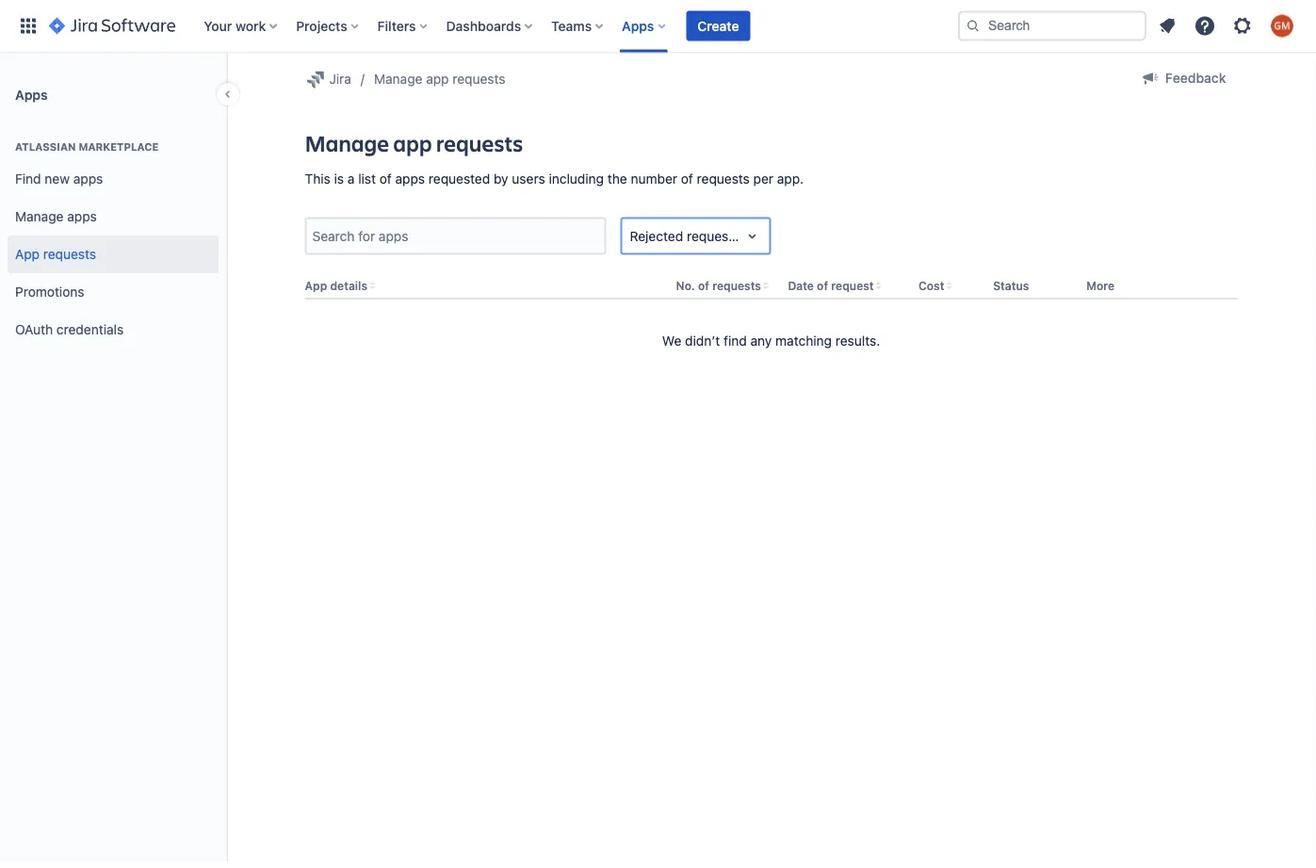 Task type: locate. For each thing, give the bounding box(es) containing it.
this is a list of apps requested by users including the number of requests per app.
[[305, 171, 804, 187]]

apps inside popup button
[[622, 18, 654, 33]]

app inside atlassian marketplace group
[[15, 246, 40, 262]]

requests right no.
[[712, 279, 761, 292]]

request
[[831, 279, 874, 292]]

manage down filters dropdown button
[[374, 71, 422, 87]]

apps down find new apps
[[67, 209, 97, 224]]

no.
[[676, 279, 695, 292]]

0 vertical spatial app
[[426, 71, 449, 87]]

1 vertical spatial manage
[[305, 128, 389, 158]]

manage inside atlassian marketplace group
[[15, 209, 64, 224]]

Search for requested apps field
[[307, 219, 604, 253]]

manage app requests link
[[374, 68, 505, 90]]

by
[[494, 171, 508, 187]]

manage app requests down filters dropdown button
[[374, 71, 505, 87]]

of
[[379, 171, 392, 187], [681, 171, 693, 187], [698, 279, 709, 292], [817, 279, 828, 292]]

2 vertical spatial manage
[[15, 209, 64, 224]]

1 horizontal spatial apps
[[622, 18, 654, 33]]

1 vertical spatial app
[[393, 128, 432, 158]]

appswitcher icon image
[[17, 15, 40, 37]]

apps
[[395, 171, 425, 187], [73, 171, 103, 187], [67, 209, 97, 224]]

requests up requested
[[436, 128, 523, 158]]

search image
[[966, 18, 981, 33]]

manage app requests up requested
[[305, 128, 523, 158]]

0 horizontal spatial app
[[15, 246, 40, 262]]

didn't
[[685, 333, 720, 349]]

date of request button
[[788, 279, 874, 292]]

dashboards button
[[440, 11, 540, 41]]

create
[[697, 18, 739, 33]]

requests inside atlassian marketplace group
[[43, 246, 96, 262]]

find new apps link
[[8, 160, 219, 198]]

your work
[[204, 18, 266, 33]]

promotions link
[[8, 273, 219, 311]]

app details
[[305, 279, 367, 292]]

apps up atlassian at the top
[[15, 86, 48, 102]]

requests left open image
[[687, 228, 740, 243]]

create button
[[686, 11, 750, 41]]

app for app requests
[[15, 246, 40, 262]]

no. of requests
[[676, 279, 761, 292]]

find
[[15, 171, 41, 187]]

1 horizontal spatial app
[[305, 279, 327, 292]]

banner
[[0, 0, 1316, 53]]

0 vertical spatial manage
[[374, 71, 422, 87]]

app
[[426, 71, 449, 87], [393, 128, 432, 158]]

jira link
[[305, 68, 351, 90]]

settings image
[[1231, 15, 1254, 37]]

promotions
[[15, 284, 84, 300]]

manage app requests
[[374, 71, 505, 87], [305, 128, 523, 158]]

0 vertical spatial apps
[[622, 18, 654, 33]]

we didn't find any matching results.
[[662, 333, 880, 349]]

oauth credentials
[[15, 322, 124, 337]]

date
[[788, 279, 814, 292]]

app down filters dropdown button
[[426, 71, 449, 87]]

apps button
[[616, 11, 673, 41]]

1 vertical spatial apps
[[15, 86, 48, 102]]

jira software image
[[49, 15, 175, 37], [49, 15, 175, 37]]

feedback button
[[1128, 63, 1237, 93]]

manage for manage app requests link
[[374, 71, 422, 87]]

manage
[[374, 71, 422, 87], [305, 128, 389, 158], [15, 209, 64, 224]]

manage up a
[[305, 128, 389, 158]]

apps
[[622, 18, 654, 33], [15, 86, 48, 102]]

app
[[15, 246, 40, 262], [305, 279, 327, 292]]

notifications image
[[1156, 15, 1179, 37]]

1 vertical spatial manage app requests
[[305, 128, 523, 158]]

no. of requests button
[[676, 279, 761, 292]]

context icon image
[[305, 68, 327, 90], [305, 68, 327, 90]]

0 vertical spatial app
[[15, 246, 40, 262]]

a
[[347, 171, 355, 187]]

teams
[[551, 18, 592, 33]]

manage down the find
[[15, 209, 64, 224]]

0 vertical spatial manage app requests
[[374, 71, 505, 87]]

app up requested
[[393, 128, 432, 158]]

list
[[358, 171, 376, 187]]

filters
[[377, 18, 416, 33]]

1 vertical spatial app
[[305, 279, 327, 292]]

atlassian
[[15, 141, 76, 153]]

find
[[724, 333, 747, 349]]

rejected requests
[[630, 228, 740, 243]]

apps right list
[[395, 171, 425, 187]]

of right date
[[817, 279, 828, 292]]

apps right teams popup button in the left of the page
[[622, 18, 654, 33]]

requests
[[453, 71, 505, 87], [436, 128, 523, 158], [697, 171, 750, 187], [687, 228, 740, 243], [43, 246, 96, 262], [712, 279, 761, 292]]

requests down manage apps
[[43, 246, 96, 262]]

dashboards
[[446, 18, 521, 33]]

results.
[[835, 333, 880, 349]]

app left the details
[[305, 279, 327, 292]]

work
[[235, 18, 266, 33]]

app.
[[777, 171, 804, 187]]

app up promotions at the top left of page
[[15, 246, 40, 262]]

filters button
[[372, 11, 435, 41]]



Task type: vqa. For each thing, say whether or not it's contained in the screenshot.
App details button
yes



Task type: describe. For each thing, give the bounding box(es) containing it.
is
[[334, 171, 344, 187]]

app requests link
[[8, 236, 219, 273]]

new
[[45, 171, 70, 187]]

oauth
[[15, 322, 53, 337]]

users
[[512, 171, 545, 187]]

oauth credentials link
[[8, 311, 219, 349]]

app for app details
[[305, 279, 327, 292]]

atlassian marketplace
[[15, 141, 159, 153]]

jira
[[329, 71, 351, 87]]

per
[[753, 171, 773, 187]]

details
[[330, 279, 367, 292]]

your
[[204, 18, 232, 33]]

requested
[[429, 171, 490, 187]]

manage apps link
[[8, 198, 219, 236]]

help image
[[1194, 15, 1216, 37]]

date of request
[[788, 279, 874, 292]]

primary element
[[11, 0, 958, 52]]

of right list
[[379, 171, 392, 187]]

this
[[305, 171, 330, 187]]

0 horizontal spatial apps
[[15, 86, 48, 102]]

your work button
[[198, 11, 285, 41]]

including
[[549, 171, 604, 187]]

apps right new
[[73, 171, 103, 187]]

manage for manage apps link
[[15, 209, 64, 224]]

atlassian marketplace group
[[8, 121, 219, 354]]

cost button
[[918, 279, 944, 292]]

the
[[607, 171, 627, 187]]

we
[[662, 333, 681, 349]]

any
[[750, 333, 772, 349]]

status
[[993, 279, 1029, 292]]

of right number
[[681, 171, 693, 187]]

of right no.
[[698, 279, 709, 292]]

cost
[[918, 279, 944, 292]]

credentials
[[56, 322, 124, 337]]

more
[[1086, 279, 1115, 292]]

Search field
[[958, 11, 1146, 41]]

app requests
[[15, 246, 96, 262]]

teams button
[[546, 11, 611, 41]]

app details button
[[305, 279, 367, 292]]

requests down primary 'element'
[[453, 71, 505, 87]]

matching
[[775, 333, 832, 349]]

manage apps
[[15, 209, 97, 224]]

find new apps
[[15, 171, 103, 187]]

marketplace
[[79, 141, 159, 153]]

your profile and settings image
[[1271, 15, 1293, 37]]

open image
[[741, 225, 764, 247]]

number
[[631, 171, 677, 187]]

projects button
[[290, 11, 366, 41]]

requests left per
[[697, 171, 750, 187]]

projects
[[296, 18, 347, 33]]

rejected
[[630, 228, 683, 243]]

feedback
[[1165, 70, 1226, 86]]

banner containing your work
[[0, 0, 1316, 53]]



